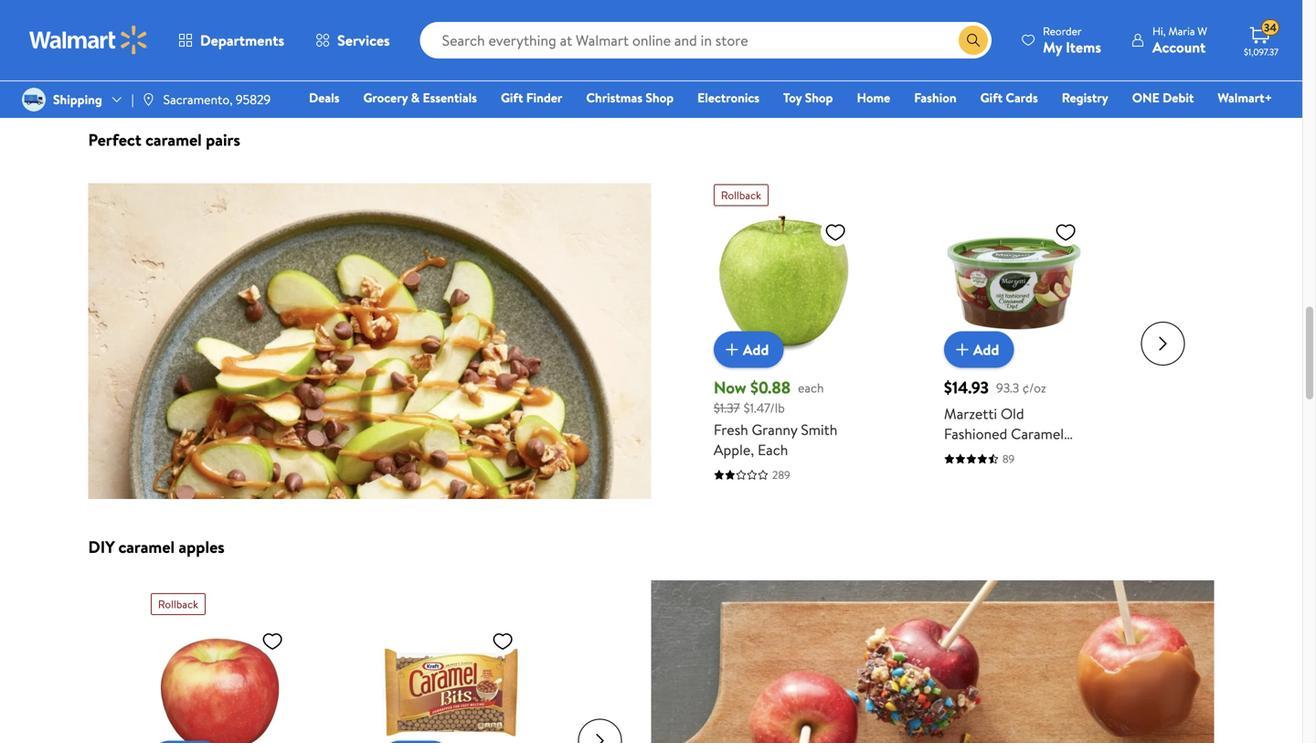 Task type: locate. For each thing, give the bounding box(es) containing it.
smith
[[801, 420, 838, 440]]

1 cook from the left
[[225, 14, 252, 32]]

caramel right diy
[[118, 536, 175, 559]]

next slide for one and two sku list image for diy caramel apples
[[578, 719, 622, 743]]

cook
[[225, 14, 252, 32], [600, 14, 626, 32], [984, 14, 1011, 32]]

0 horizontal spatial time
[[255, 14, 280, 32]]

add button up $14.93
[[945, 332, 1015, 368]]

shop right toy
[[805, 89, 834, 107]]

product group containing $14.93
[[945, 177, 1085, 507]]

gift
[[501, 89, 523, 107], [981, 89, 1003, 107]]

toy shop link
[[776, 88, 842, 107]]

2 add button from the left
[[945, 332, 1015, 368]]

1 time from the left
[[255, 14, 280, 32]]

shop recipe
[[501, 69, 570, 87]]

cook for 15 min. prep | 10 min. cook time
[[984, 14, 1011, 32]]

time for 15 min. prep | 10 min. cook time
[[1014, 14, 1039, 32]]

1 horizontal spatial add to cart image
[[952, 339, 974, 361]]

60
[[103, 14, 118, 32], [181, 14, 196, 32]]

shop down walmart image
[[118, 69, 147, 87]]

essentials
[[423, 89, 477, 107]]

fresh granny smith apple, each image
[[714, 214, 854, 354]]

product group for pairs
[[714, 177, 854, 507]]

1 horizontal spatial min
[[576, 14, 596, 32]]

old
[[1001, 404, 1025, 424]]

list item
[[77, 0, 460, 107], [460, 0, 843, 107], [843, 0, 1226, 107]]

recipe
[[150, 69, 184, 87], [915, 69, 950, 87]]

shop up gift finder
[[501, 69, 529, 87]]

15
[[869, 14, 880, 32]]

| for 10
[[937, 14, 940, 32]]

add to cart image
[[721, 339, 743, 361], [952, 339, 974, 361]]

4 min. from the left
[[958, 14, 981, 32]]

1 add button from the left
[[714, 332, 784, 368]]

1 horizontal spatial add button
[[945, 332, 1015, 368]]

departments
[[200, 30, 284, 50]]

add to cart image up $14.93
[[952, 339, 974, 361]]

Search search field
[[420, 22, 992, 59]]

1 horizontal spatial 60
[[181, 14, 196, 32]]

hi,
[[1153, 23, 1166, 39]]

gift finder
[[501, 89, 563, 107]]

0 horizontal spatial recipe
[[150, 69, 184, 87]]

cook up '95829' on the left top of the page
[[225, 14, 252, 32]]

prep for 10
[[909, 14, 934, 32]]

¢/oz
[[1023, 379, 1047, 397]]

1 shop recipe from the left
[[118, 69, 184, 87]]

1 add from the left
[[743, 340, 769, 360]]

w
[[1198, 23, 1208, 39]]

2 time from the left
[[1014, 14, 1039, 32]]

0 horizontal spatial shop recipe
[[118, 69, 184, 87]]

0 horizontal spatial add
[[743, 340, 769, 360]]

time up '95829' on the left top of the page
[[255, 14, 280, 32]]

apple,
[[714, 440, 755, 460]]

walmart image
[[29, 26, 148, 55]]

rollback inside diy caramel apples region
[[158, 597, 198, 612]]

christmas shop link
[[578, 88, 682, 107]]

Walmart Site-Wide search field
[[420, 22, 992, 59]]

shop right christmas
[[646, 89, 674, 107]]

2 gift from the left
[[981, 89, 1003, 107]]

1 gift from the left
[[501, 89, 523, 107]]

add button
[[714, 332, 784, 368], [945, 332, 1015, 368]]

| right 15
[[937, 14, 940, 32]]

2 horizontal spatial prep
[[909, 14, 934, 32]]

2 shop recipe from the left
[[884, 69, 950, 87]]

shop recipe up fashion
[[884, 69, 950, 87]]

gift for gift cards
[[981, 89, 1003, 107]]

perfect
[[88, 128, 142, 151]]

| up 'perfect'
[[132, 90, 134, 108]]

prep right 15
[[909, 14, 934, 32]]

product group for apples
[[151, 586, 291, 743]]

grocery & essentials
[[363, 89, 477, 107]]

2 cook from the left
[[600, 14, 626, 32]]

1 horizontal spatial rollback
[[721, 187, 762, 203]]

0 horizontal spatial add to cart image
[[721, 339, 743, 361]]

walmart+
[[1218, 89, 1273, 107]]

1 horizontal spatial cook
[[600, 14, 626, 32]]

items
[[1066, 37, 1102, 57]]

3 cook from the left
[[984, 14, 1011, 32]]

2 60 from the left
[[181, 14, 196, 32]]

3 list item from the left
[[843, 0, 1226, 107]]

time left reorder
[[1014, 14, 1039, 32]]

1 horizontal spatial product group
[[714, 177, 854, 507]]

cook for 60 min. prep | 60 min. cook time
[[225, 14, 252, 32]]

list item containing 15 min. prep | 10 min. cook time
[[843, 0, 1226, 107]]

| left 30
[[553, 14, 555, 32]]

shop recipe for 60
[[118, 69, 184, 87]]

next slide for one and two sku list image inside region
[[1142, 322, 1186, 366]]

289
[[773, 467, 791, 483]]

add up $0.88
[[743, 340, 769, 360]]

$1.47/lb
[[744, 399, 785, 417]]

shop recipe
[[118, 69, 184, 87], [884, 69, 950, 87]]

caramel
[[145, 128, 202, 151], [118, 536, 175, 559]]

min.
[[121, 14, 144, 32], [199, 14, 222, 32], [883, 14, 906, 32], [958, 14, 981, 32]]

89
[[1003, 451, 1015, 467]]

min left 30
[[501, 14, 521, 32]]

caramel inside region
[[145, 128, 202, 151]]

recipe for 60
[[150, 69, 184, 87]]

sacramento,
[[163, 90, 233, 108]]

0 horizontal spatial gift
[[501, 89, 523, 107]]

2 horizontal spatial cook
[[984, 14, 1011, 32]]

1 horizontal spatial 10
[[943, 14, 955, 32]]

gift for gift finder
[[501, 89, 523, 107]]

time
[[255, 14, 280, 32], [1014, 14, 1039, 32]]

1 horizontal spatial time
[[1014, 14, 1039, 32]]

marzetti old fashioned caramel dip, 16.0 oz image
[[945, 214, 1085, 354]]

kraft america's classic unwrapped candy caramel bits for easy melting, 11 oz bag image
[[381, 623, 521, 743]]

registry link
[[1054, 88, 1117, 107]]

gift cards link
[[973, 88, 1047, 107]]

16.0
[[974, 444, 998, 464]]

2 prep from the left
[[524, 14, 550, 32]]

2 recipe from the left
[[915, 69, 950, 87]]

1 list item from the left
[[77, 0, 460, 107]]

caramel down sacramento,
[[145, 128, 202, 151]]

add
[[743, 340, 769, 360], [974, 340, 1000, 360]]

0 horizontal spatial cook
[[225, 14, 252, 32]]

add for fresh granny smith apple, each image add to cart 'icon'
[[743, 340, 769, 360]]

gift cards
[[981, 89, 1039, 107]]

1 vertical spatial caramel
[[118, 536, 175, 559]]

fashion link
[[906, 88, 965, 107]]

0 horizontal spatial next slide for one and two sku list image
[[578, 719, 622, 743]]

0 vertical spatial rollback
[[721, 187, 762, 203]]

product group containing now $0.88
[[714, 177, 854, 507]]

0 vertical spatial caramel
[[145, 128, 202, 151]]

add button up now
[[714, 332, 784, 368]]

add to cart image for fresh granny smith apple, each image
[[721, 339, 743, 361]]

electronics link
[[690, 88, 768, 107]]

list
[[77, 0, 1226, 107]]

2 add to cart image from the left
[[952, 339, 974, 361]]

shop for 60
[[118, 69, 147, 87]]

 image
[[22, 88, 46, 112]]

0 horizontal spatial 60
[[103, 14, 118, 32]]

product group
[[714, 177, 854, 507], [945, 177, 1085, 507], [151, 586, 291, 743]]

gift left the cards
[[981, 89, 1003, 107]]

add for add to cart 'icon' for marzetti old fashioned caramel dip, 16.0 oz image
[[974, 340, 1000, 360]]

next slide for one and two sku list image for perfect caramel pairs
[[1142, 322, 1186, 366]]

cook right 30
[[600, 14, 626, 32]]

perfect caramel pairs
[[88, 128, 240, 151]]

list item containing 10 min prep | 30 min cook
[[460, 0, 843, 107]]

1 vertical spatial rollback
[[158, 597, 198, 612]]

home link
[[849, 88, 899, 107]]

0 vertical spatial next slide for one and two sku list image
[[1142, 322, 1186, 366]]

search icon image
[[967, 33, 981, 48]]

rollback for apples
[[158, 597, 198, 612]]

shop
[[118, 69, 147, 87], [501, 69, 529, 87], [884, 69, 912, 87], [646, 89, 674, 107], [805, 89, 834, 107]]

0 horizontal spatial prep
[[147, 14, 172, 32]]

0 horizontal spatial product group
[[151, 586, 291, 743]]

1 vertical spatial next slide for one and two sku list image
[[578, 719, 622, 743]]

3 prep from the left
[[909, 14, 934, 32]]

rollback
[[721, 187, 762, 203], [158, 597, 198, 612]]

2 add from the left
[[974, 340, 1000, 360]]

shop recipe up sacramento,
[[118, 69, 184, 87]]

marzetti
[[945, 404, 998, 424]]

my
[[1043, 37, 1063, 57]]

 image
[[141, 92, 156, 107]]

0 horizontal spatial 10
[[486, 14, 498, 32]]

2 horizontal spatial product group
[[945, 177, 1085, 507]]

1 horizontal spatial shop recipe
[[884, 69, 950, 87]]

1 add to cart image from the left
[[721, 339, 743, 361]]

1 horizontal spatial add
[[974, 340, 1000, 360]]

christmas shop
[[586, 89, 674, 107]]

cards
[[1006, 89, 1039, 107]]

15 min. prep | 10 min. cook time
[[869, 14, 1039, 32]]

time for 60 min. prep | 60 min. cook time
[[255, 14, 280, 32]]

fresh honeycrisp apple, each image
[[151, 623, 291, 743]]

prep
[[147, 14, 172, 32], [524, 14, 550, 32], [909, 14, 934, 32]]

min
[[501, 14, 521, 32], [576, 14, 596, 32]]

toy
[[784, 89, 802, 107]]

shop up home
[[884, 69, 912, 87]]

product group inside diy caramel apples region
[[151, 586, 291, 743]]

next slide for one and two sku list image
[[1142, 322, 1186, 366], [578, 719, 622, 743]]

2 list item from the left
[[460, 0, 843, 107]]

add up $14.93
[[974, 340, 1000, 360]]

granny
[[752, 420, 798, 440]]

10
[[486, 14, 498, 32], [943, 14, 955, 32]]

recipe up fashion
[[915, 69, 950, 87]]

product group containing rollback
[[151, 586, 291, 743]]

1 horizontal spatial gift
[[981, 89, 1003, 107]]

1 prep from the left
[[147, 14, 172, 32]]

| left departments
[[175, 14, 178, 32]]

fashioned
[[945, 424, 1008, 444]]

diy caramel apples image
[[652, 581, 1215, 743]]

finder
[[527, 89, 563, 107]]

rollback for pairs
[[721, 187, 762, 203]]

prep left 30
[[524, 14, 550, 32]]

1 horizontal spatial recipe
[[915, 69, 950, 87]]

region
[[88, 128, 1215, 514]]

next slide for one and two sku list image inside diy caramel apples region
[[578, 719, 622, 743]]

grocery & essentials link
[[355, 88, 486, 107]]

home
[[857, 89, 891, 107]]

1 horizontal spatial next slide for one and two sku list image
[[1142, 322, 1186, 366]]

add to cart image up now
[[721, 339, 743, 361]]

0 horizontal spatial min
[[501, 14, 521, 32]]

1 recipe from the left
[[150, 69, 184, 87]]

one debit
[[1133, 89, 1195, 107]]

cook left reorder
[[984, 14, 1011, 32]]

0 horizontal spatial add button
[[714, 332, 784, 368]]

10 left 30
[[486, 14, 498, 32]]

recipe up sacramento,
[[150, 69, 184, 87]]

gift down shop recipe
[[501, 89, 523, 107]]

one debit link
[[1125, 88, 1203, 107]]

10 right 15
[[943, 14, 955, 32]]

prep left departments
[[147, 14, 172, 32]]

min right 30
[[576, 14, 596, 32]]

0 horizontal spatial rollback
[[158, 597, 198, 612]]

2 min from the left
[[576, 14, 596, 32]]

1 horizontal spatial prep
[[524, 14, 550, 32]]

add to favorites list, fresh granny smith apple, each image
[[825, 221, 847, 244]]

caramel inside region
[[118, 536, 175, 559]]



Task type: describe. For each thing, give the bounding box(es) containing it.
diy
[[88, 536, 114, 559]]

diy caramel apples
[[88, 536, 225, 559]]

$14.93
[[945, 376, 989, 399]]

services
[[338, 30, 390, 50]]

add button for fresh granny smith apple, each image
[[714, 332, 784, 368]]

now
[[714, 376, 747, 399]]

shop inside the toy shop link
[[805, 89, 834, 107]]

debit
[[1163, 89, 1195, 107]]

recipe for 10
[[915, 69, 950, 87]]

reorder
[[1043, 23, 1082, 39]]

3 min. from the left
[[883, 14, 906, 32]]

recipe
[[532, 69, 570, 87]]

60 min. prep | 60 min. cook time
[[103, 14, 280, 32]]

shipping
[[53, 90, 102, 108]]

diy caramel apples region
[[88, 536, 1215, 743]]

maria
[[1169, 23, 1196, 39]]

list containing 60 min. prep | 60 min. cook time
[[77, 0, 1226, 107]]

34
[[1265, 20, 1277, 35]]

prep for 60
[[147, 14, 172, 32]]

&
[[411, 89, 420, 107]]

cook for 10 min prep | 30 min cook
[[600, 14, 626, 32]]

fresh
[[714, 420, 749, 440]]

registry
[[1062, 89, 1109, 107]]

shop inside christmas shop link
[[646, 89, 674, 107]]

shop for 10
[[501, 69, 529, 87]]

$14.93 93.3 ¢/oz marzetti old fashioned caramel dip, 16.0 oz
[[945, 376, 1065, 464]]

$1,097.37
[[1245, 46, 1279, 58]]

95829
[[236, 90, 271, 108]]

| for 60
[[175, 14, 178, 32]]

add button for marzetti old fashioned caramel dip, 16.0 oz image
[[945, 332, 1015, 368]]

1 min. from the left
[[121, 14, 144, 32]]

deals
[[309, 89, 340, 107]]

10 min prep | 30 min cook
[[486, 14, 626, 32]]

shop for 15
[[884, 69, 912, 87]]

toy shop
[[784, 89, 834, 107]]

add to favorites list, marzetti old fashioned caramel dip, 16.0 oz image
[[1055, 221, 1077, 244]]

now $0.88 each $1.37 $1.47/lb fresh granny smith apple, each
[[714, 376, 838, 460]]

list item containing 60 min. prep | 60 min. cook time
[[77, 0, 460, 107]]

$1.37
[[714, 399, 740, 417]]

electronics
[[698, 89, 760, 107]]

perfect caramel pairs image
[[88, 183, 652, 499]]

shop recipe for 10
[[884, 69, 950, 87]]

2 10 from the left
[[943, 14, 955, 32]]

region containing perfect caramel pairs
[[88, 128, 1215, 514]]

1 10 from the left
[[486, 14, 498, 32]]

each
[[798, 379, 824, 397]]

caramel
[[1012, 424, 1065, 444]]

grocery
[[363, 89, 408, 107]]

services button
[[300, 18, 406, 62]]

$0.88
[[751, 376, 791, 399]]

add to favorites list, fresh honeycrisp apple, each image
[[262, 630, 284, 653]]

walmart+ link
[[1210, 88, 1281, 107]]

add to cart image for marzetti old fashioned caramel dip, 16.0 oz image
[[952, 339, 974, 361]]

christmas
[[586, 89, 643, 107]]

fashion
[[915, 89, 957, 107]]

apples
[[179, 536, 225, 559]]

| for 30
[[553, 14, 555, 32]]

2 min. from the left
[[199, 14, 222, 32]]

prep for 30
[[524, 14, 550, 32]]

deals link
[[301, 88, 348, 107]]

departments button
[[163, 18, 300, 62]]

dip,
[[945, 444, 970, 464]]

1 60 from the left
[[103, 14, 118, 32]]

caramel for perfect
[[145, 128, 202, 151]]

hi, maria w account
[[1153, 23, 1208, 57]]

1 min from the left
[[501, 14, 521, 32]]

93.3
[[997, 379, 1020, 397]]

account
[[1153, 37, 1206, 57]]

reorder my items
[[1043, 23, 1102, 57]]

one
[[1133, 89, 1160, 107]]

sacramento, 95829
[[163, 90, 271, 108]]

30
[[558, 14, 573, 32]]

add to favorites list, kraft america's classic unwrapped candy caramel bits for easy melting, 11 oz bag image
[[492, 630, 514, 653]]

pairs
[[206, 128, 240, 151]]

caramel for diy
[[118, 536, 175, 559]]

each
[[758, 440, 789, 460]]

gift finder link
[[493, 88, 571, 107]]

oz
[[1002, 444, 1016, 464]]



Task type: vqa. For each thing, say whether or not it's contained in the screenshot.
Terms of Use
no



